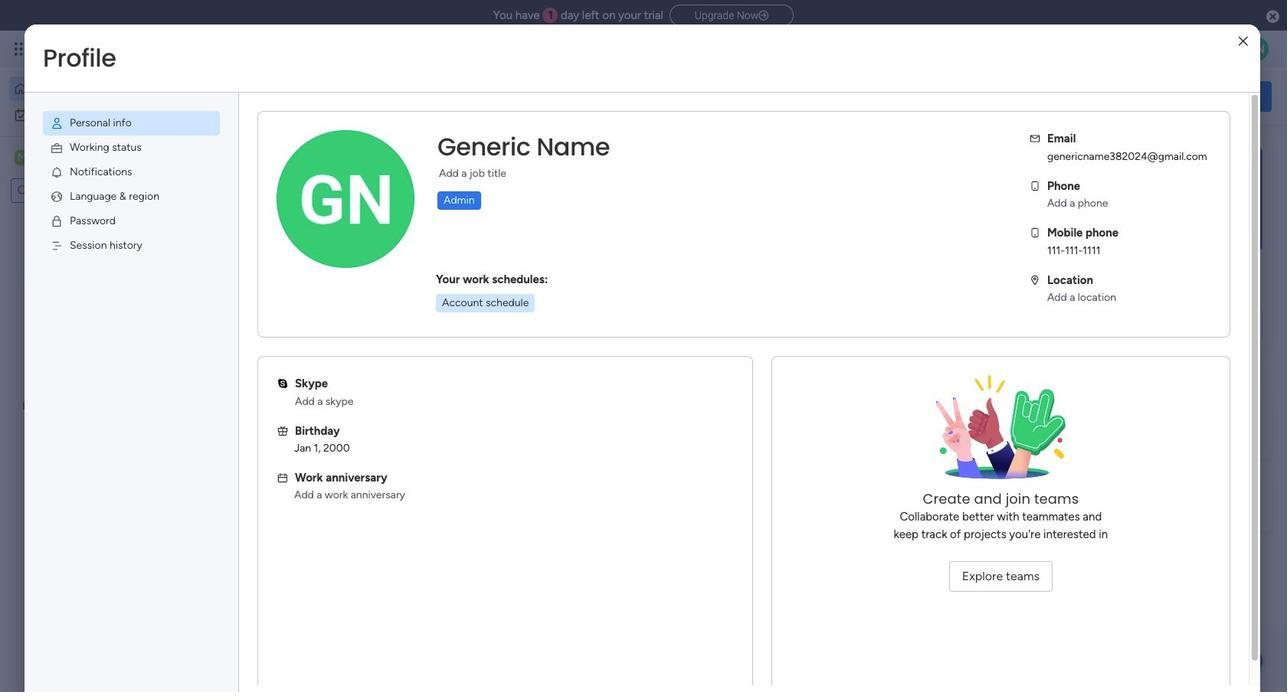Task type: vqa. For each thing, say whether or not it's contained in the screenshot.
Public board IMAGE related to component image at the left
yes



Task type: describe. For each thing, give the bounding box(es) containing it.
dapulse rightstroke image
[[759, 10, 769, 21]]

2 menu item from the top
[[43, 136, 220, 160]]

component image
[[509, 335, 523, 348]]

public board image for component icon
[[256, 310, 273, 327]]

5 menu item from the top
[[43, 209, 220, 234]]

6 menu item from the top
[[43, 234, 220, 258]]

close image
[[1239, 36, 1248, 47]]

language & region image
[[50, 190, 64, 204]]

1 option from the top
[[9, 77, 186, 101]]

component image
[[256, 335, 270, 348]]

public board image for component image
[[509, 310, 526, 327]]

working status image
[[50, 141, 64, 155]]

0 horizontal spatial workspace image
[[15, 149, 30, 166]]

close recently visited image
[[237, 156, 255, 174]]

v2 bolt switch image
[[1174, 88, 1183, 105]]

Search in workspace field
[[32, 182, 110, 200]]

templates image image
[[1056, 146, 1258, 252]]

personal info image
[[50, 116, 64, 130]]

quick search results list box
[[237, 174, 1006, 377]]

open update feed (inbox) image
[[237, 395, 255, 414]]

session history image
[[50, 239, 64, 253]]

1 vertical spatial workspace image
[[262, 493, 299, 530]]

menu menu
[[25, 93, 238, 277]]

getting started element
[[1042, 397, 1272, 458]]

password image
[[50, 215, 64, 228]]



Task type: locate. For each thing, give the bounding box(es) containing it.
no teams image
[[925, 376, 1078, 491]]

0 horizontal spatial public board image
[[256, 310, 273, 327]]

option
[[9, 77, 186, 101], [9, 103, 186, 127]]

None field
[[434, 131, 614, 163]]

generic name image
[[1245, 37, 1269, 61]]

close my workspaces image
[[237, 447, 255, 466]]

option up workspace selection element
[[9, 103, 186, 127]]

v2 user feedback image
[[1055, 88, 1066, 105]]

add to favorites image
[[457, 311, 472, 326]]

public board image up component image
[[509, 310, 526, 327]]

1 horizontal spatial public board image
[[509, 310, 526, 327]]

1 public board image from the left
[[256, 310, 273, 327]]

clear search image
[[111, 183, 126, 199]]

0 vertical spatial workspace image
[[15, 149, 30, 166]]

select product image
[[14, 41, 29, 57]]

public board image up component icon
[[256, 310, 273, 327]]

option up personal info image
[[9, 77, 186, 101]]

2 public board image from the left
[[509, 310, 526, 327]]

workspace selection element
[[15, 149, 128, 169]]

3 menu item from the top
[[43, 160, 220, 185]]

public board image
[[256, 310, 273, 327], [509, 310, 526, 327]]

1 horizontal spatial workspace image
[[262, 493, 299, 530]]

0 vertical spatial option
[[9, 77, 186, 101]]

2 option from the top
[[9, 103, 186, 127]]

1 vertical spatial option
[[9, 103, 186, 127]]

dapulse close image
[[1267, 9, 1280, 25]]

4 menu item from the top
[[43, 185, 220, 209]]

1 menu item from the top
[[43, 111, 220, 136]]

menu item
[[43, 111, 220, 136], [43, 136, 220, 160], [43, 160, 220, 185], [43, 185, 220, 209], [43, 209, 220, 234], [43, 234, 220, 258]]

notifications image
[[50, 166, 64, 179]]

workspace image
[[15, 149, 30, 166], [262, 493, 299, 530]]



